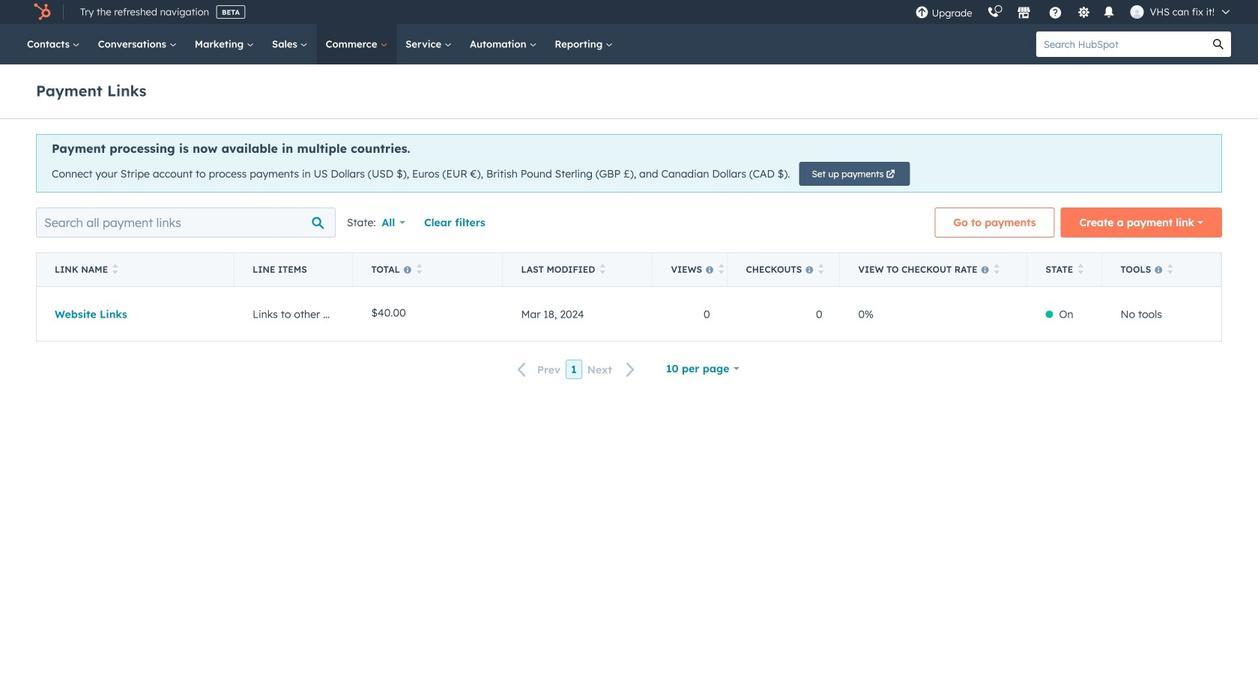 Task type: describe. For each thing, give the bounding box(es) containing it.
3 press to sort. element from the left
[[600, 264, 606, 276]]

press to sort. image for 4th "press to sort." element from the left
[[719, 264, 725, 274]]

press to sort. image for sixth "press to sort." element from right
[[600, 264, 606, 274]]

terry turtle image
[[1131, 5, 1145, 19]]

Search search field
[[36, 208, 336, 238]]

5 press to sort. element from the left
[[819, 264, 825, 276]]

2 press to sort. image from the left
[[995, 264, 1000, 274]]

marketplaces image
[[1018, 7, 1031, 20]]

2 press to sort. element from the left
[[417, 264, 422, 276]]

1 press to sort. element from the left
[[113, 264, 118, 276]]

press to sort. image for 1st "press to sort." element from the left
[[113, 264, 118, 274]]

pagination navigation
[[509, 360, 645, 380]]

8 press to sort. element from the left
[[1168, 264, 1174, 276]]

4 press to sort. image from the left
[[1168, 264, 1174, 274]]

4 press to sort. element from the left
[[719, 264, 725, 276]]



Task type: vqa. For each thing, say whether or not it's contained in the screenshot.
Press to sort. icon
yes



Task type: locate. For each thing, give the bounding box(es) containing it.
Search HubSpot search field
[[1037, 31, 1206, 57]]

3 press to sort. image from the left
[[600, 264, 606, 274]]

press to sort. image
[[113, 264, 118, 274], [417, 264, 422, 274], [600, 264, 606, 274], [719, 264, 725, 274]]

6 press to sort. element from the left
[[995, 264, 1000, 276]]

column header
[[235, 253, 354, 286]]

press to sort. element
[[113, 264, 118, 276], [417, 264, 422, 276], [600, 264, 606, 276], [719, 264, 725, 276], [819, 264, 825, 276], [995, 264, 1000, 276], [1078, 264, 1084, 276], [1168, 264, 1174, 276]]

7 press to sort. element from the left
[[1078, 264, 1084, 276]]

1 press to sort. image from the left
[[819, 264, 825, 274]]

press to sort. image for 2nd "press to sort." element
[[417, 264, 422, 274]]

4 press to sort. image from the left
[[719, 264, 725, 274]]

menu
[[908, 0, 1241, 24]]

press to sort. image
[[819, 264, 825, 274], [995, 264, 1000, 274], [1078, 264, 1084, 274], [1168, 264, 1174, 274]]

1 press to sort. image from the left
[[113, 264, 118, 274]]

2 press to sort. image from the left
[[417, 264, 422, 274]]

3 press to sort. image from the left
[[1078, 264, 1084, 274]]



